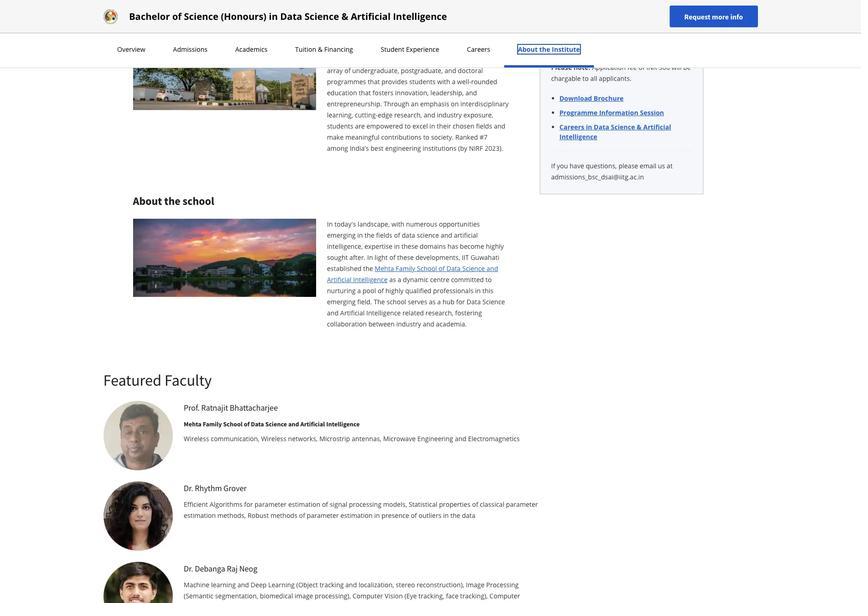 Task type: describe. For each thing, give the bounding box(es) containing it.
featured
[[103, 371, 162, 390]]

about the school
[[133, 194, 214, 208]]

academics
[[235, 45, 268, 54]]

more
[[713, 12, 730, 21]]

0 horizontal spatial school
[[223, 420, 243, 428]]

if
[[552, 161, 556, 170]]

30,
[[678, 31, 687, 40]]

about for about iit guwahati
[[133, 7, 162, 21]]

1 vertical spatial in
[[368, 253, 373, 262]]

intelligence up 'its'
[[393, 10, 447, 22]]

data down bhattacharjee
[[251, 420, 264, 428]]

(honours)
[[221, 10, 267, 22]]

established
[[327, 264, 362, 273]]

0 horizontal spatial parameter
[[255, 500, 287, 509]]

outliers
[[419, 511, 442, 520]]

questions,
[[586, 161, 617, 170]]

with
[[389, 44, 403, 53]]

raj
[[227, 563, 238, 574]]

dr. rhythm grover
[[184, 483, 247, 494]]

artificial inside careers in data science & artificial intelligence
[[644, 123, 672, 131]]

methods
[[271, 511, 298, 520]]

of inside "is renowned for its exceptional education and research standards. with state-of-the-art infrastructure and a lively campus atmosphere, iit guwahati offers a wide array of undergraduate, postgraduate, and doctoral programmes that provides students with a well-rounded education that fosters innovation, leadership, and entrepreneurship. through an emphasis on interdisciplinary learning, cutting-edge research, and industry exposure, students are empowered to excel in their chosen fields and make meaningful contributions to society.  ranked #7 among india's best engineering institutions (by nirf 2023)."
[[345, 66, 351, 75]]

art
[[442, 44, 450, 53]]

and up segmentation, on the left of page
[[238, 581, 249, 589]]

information
[[600, 108, 639, 117]]

careers for careers
[[467, 45, 491, 54]]

0 vertical spatial mehta family school of data science and artificial intelligence
[[327, 264, 499, 284]]

october inside classes will start on october 30, 2023.
[[652, 31, 676, 40]]

and up collaboration
[[327, 309, 339, 317]]

(high
[[468, 603, 483, 603]]

iit inside in today's landscape, with numerous opportunities emerging in the fields of data science and artificial intelligence, expertise in these domains has become highly sought after. in light of these developments, iit guwahati established the
[[462, 253, 469, 262]]

prof. ratnajit bhattacharjee
[[184, 402, 278, 413]]

collaboration
[[327, 320, 367, 328]]

leadership,
[[431, 88, 464, 97]]

classical
[[480, 500, 505, 509]]

imaging
[[442, 603, 466, 603]]

and down emphasis
[[424, 111, 436, 119]]

to left the excel
[[405, 122, 411, 130]]

in down processing
[[375, 511, 380, 520]]

0 horizontal spatial &
[[318, 45, 323, 54]]

programme
[[560, 108, 598, 117]]

guwahati inside "is renowned for its exceptional education and research standards. with state-of-the-art infrastructure and a lively campus atmosphere, iit guwahati offers a wide array of undergraduate, postgraduate, and doctoral programmes that provides students with a well-rounded education that fosters innovation, leadership, and entrepreneurship. through an emphasis on interdisciplinary learning, cutting-edge research, and industry exposure, students are empowered to excel in their chosen fields and make meaningful contributions to society.  ranked #7 among india's best engineering institutions (by nirf 2023)."
[[424, 55, 452, 64]]

request
[[685, 12, 711, 21]]

indian institute of technology guwahati image
[[103, 9, 118, 24]]

applications
[[552, 20, 592, 29]]

list containing download brochure
[[555, 93, 692, 142]]

dr. for dr. debanga raj neog
[[184, 563, 193, 574]]

applications for october 2023 batch are now closed.
[[552, 20, 680, 40]]

1 wireless from the left
[[184, 434, 209, 443]]

download brochure
[[560, 94, 624, 103]]

chosen
[[453, 122, 475, 130]]

ratnajit
[[201, 402, 228, 413]]

science inside careers in data science & artificial intelligence
[[611, 123, 636, 131]]

presence
[[382, 511, 410, 520]]

& inside careers in data science & artificial intelligence
[[637, 123, 642, 131]]

ranked
[[456, 133, 478, 142]]

1 vertical spatial that
[[359, 88, 371, 97]]

microstrip
[[320, 434, 350, 443]]

efficient algorithms for parameter estimation of signal processing models, statistical properties of classical parameter estimation methods, robust methods of parameter estimation in presence of outliers in the data
[[184, 500, 538, 520]]

careers link
[[465, 45, 493, 54]]

data inside in today's landscape, with numerous opportunities emerging in the fields of data science and artificial intelligence, expertise in these domains has become highly sought after. in light of these developments, iit guwahati established the
[[402, 231, 416, 240]]

and right careers link
[[495, 44, 507, 53]]

artificial inside 'link'
[[327, 275, 352, 284]]

2023).
[[485, 144, 504, 153]]

among
[[327, 144, 348, 153]]

highly inside in today's landscape, with numerous opportunities emerging in the fields of data science and artificial intelligence, expertise in these domains has become highly sought after. in light of these developments, iit guwahati established the
[[486, 242, 504, 251]]

for inside applications for october 2023 batch are now closed.
[[593, 20, 603, 29]]

with inside in today's landscape, with numerous opportunities emerging in the fields of data science and artificial intelligence, expertise in these domains has become highly sought after. in light of these developments, iit guwahati established the
[[392, 220, 405, 229]]

are inside "is renowned for its exceptional education and research standards. with state-of-the-art infrastructure and a lively campus atmosphere, iit guwahati offers a wide array of undergraduate, postgraduate, and doctoral programmes that provides students with a well-rounded education that fosters innovation, leadership, and entrepreneurship. through an emphasis on interdisciplinary learning, cutting-edge research, and industry exposure, students are empowered to excel in their chosen fields and make meaningful contributions to society.  ranked #7 among india's best engineering institutions (by nirf 2023)."
[[355, 122, 365, 130]]

guwahati up admissions
[[179, 7, 226, 21]]

wide
[[479, 55, 493, 64]]

microwave
[[383, 434, 416, 443]]

renowned
[[373, 33, 404, 42]]

science inside as a dynamic centre committed to nurturing a pool of highly qualified professionals in this emerging field. the school serves as a hub for data science and artificial intelligence related research, fostering collaboration between industry and academia.
[[483, 297, 505, 306]]

1 vertical spatial education
[[327, 88, 357, 97]]

the-
[[430, 44, 442, 53]]

intelligence up microstrip
[[327, 420, 360, 428]]

school inside as a dynamic centre committed to nurturing a pool of highly qualified professionals in this emerging field. the school serves as a hub for data science and artificial intelligence related research, fostering collaboration between industry and academia.
[[387, 297, 407, 306]]

artificial up is
[[351, 10, 391, 22]]

institute
[[552, 45, 580, 54]]

hub
[[443, 297, 455, 306]]

applicants.
[[599, 74, 632, 83]]

session
[[641, 108, 665, 117]]

start
[[627, 31, 641, 40]]

and right the engineering
[[455, 434, 467, 443]]

their
[[437, 122, 451, 130]]

school inside 'link'
[[417, 264, 437, 273]]

through
[[384, 99, 410, 108]]

atmosphere,
[[375, 55, 413, 64]]

to inside as a dynamic centre committed to nurturing a pool of highly qualified professionals in this emerging field. the school serves as a hub for data science and artificial intelligence related research, fostering collaboration between industry and academia.
[[486, 275, 492, 284]]

emerging inside in today's landscape, with numerous opportunities emerging in the fields of data science and artificial intelligence, expertise in these domains has become highly sought after. in light of these developments, iit guwahati established the
[[327, 231, 356, 240]]

industry inside as a dynamic centre committed to nurturing a pool of highly qualified professionals in this emerging field. the school serves as a hub for data science and artificial intelligence related research, fostering collaboration between industry and academia.
[[397, 320, 421, 328]]

iit up admissions
[[164, 7, 177, 21]]

society.
[[431, 133, 454, 142]]

image
[[466, 581, 485, 589]]

2023.
[[552, 43, 568, 51]]

the inside efficient algorithms for parameter estimation of signal processing models, statistical properties of classical parameter estimation methods, robust methods of parameter estimation in presence of outliers in the data
[[451, 511, 461, 520]]

all
[[591, 74, 598, 83]]

and left ar/vr at the bottom of page
[[212, 603, 224, 603]]

committed
[[451, 275, 484, 284]]

and up the 'networks,'
[[289, 420, 299, 428]]

antennas,
[[352, 434, 382, 443]]

academics link
[[233, 45, 270, 54]]

research, inside as a dynamic centre committed to nurturing a pool of highly qualified professionals in this emerging field. the school serves as a hub for data science and artificial intelligence related research, fostering collaboration between industry and academia.
[[426, 309, 454, 317]]

vision
[[385, 592, 403, 600]]

bachelor of science (honours) in data science & artificial intelligence
[[129, 10, 447, 22]]

1 computer from the left
[[353, 592, 383, 600]]

empowered
[[367, 122, 403, 130]]

image
[[295, 592, 313, 600]]

0 vertical spatial school
[[183, 194, 214, 208]]

emerging inside as a dynamic centre committed to nurturing a pool of highly qualified professionals in this emerging field. the school serves as a hub for data science and artificial intelligence related research, fostering collaboration between industry and academia.
[[327, 297, 356, 306]]

1 vertical spatial students
[[327, 122, 354, 130]]

and down offers
[[445, 66, 457, 75]]

become
[[460, 242, 485, 251]]

reality),
[[371, 603, 394, 603]]

0 horizontal spatial as
[[390, 275, 396, 284]]

state-
[[404, 44, 421, 53]]

processing),
[[315, 592, 351, 600]]

0 vertical spatial that
[[368, 77, 380, 86]]

download brochure link
[[560, 94, 624, 103]]

mehta family school of data science and artificial intelligence link
[[327, 264, 499, 284]]

tracking
[[320, 581, 344, 589]]

(eye
[[405, 592, 417, 600]]

about for about the school
[[133, 194, 162, 208]]

family inside 'link'
[[396, 264, 416, 273]]

chargable
[[552, 74, 581, 83]]

1 vertical spatial as
[[429, 297, 436, 306]]

careers in data science & artificial intelligence link
[[560, 123, 672, 141]]

science up admissions
[[184, 10, 219, 22]]

and down well-
[[466, 88, 477, 97]]

data inside as a dynamic centre committed to nurturing a pool of highly qualified professionals in this emerging field. the school serves as a hub for data science and artificial intelligence related research, fostering collaboration between industry and academia.
[[467, 297, 481, 306]]

with inside "is renowned for its exceptional education and research standards. with state-of-the-art infrastructure and a lively campus atmosphere, iit guwahati offers a wide array of undergraduate, postgraduate, and doctoral programmes that provides students with a well-rounded education that fosters innovation, leadership, and entrepreneurship. through an emphasis on interdisciplinary learning, cutting-edge research, and industry exposure, students are empowered to excel in their chosen fields and make meaningful contributions to society.  ranked #7 among india's best engineering institutions (by nirf 2023)."
[[438, 77, 451, 86]]

financing
[[325, 45, 353, 54]]

(by
[[459, 144, 468, 153]]

science up iit guwahati
[[305, 10, 339, 22]]

are inside applications for october 2023 batch are now closed.
[[669, 20, 680, 29]]

0 horizontal spatial family
[[203, 420, 222, 428]]

application
[[593, 63, 626, 72]]

professionals
[[433, 286, 474, 295]]

intelligence inside careers in data science & artificial intelligence
[[560, 132, 598, 141]]

academia.
[[436, 320, 467, 328]]

make
[[327, 133, 344, 142]]

admissions link
[[170, 45, 210, 54]]

1 horizontal spatial estimation
[[289, 500, 321, 509]]

grover
[[224, 483, 247, 494]]

data inside efficient algorithms for parameter estimation of signal processing models, statistical properties of classical parameter estimation methods, robust methods of parameter estimation in presence of outliers in the data
[[462, 511, 476, 520]]

iit guwahati
[[327, 33, 365, 42]]

anatomical
[[300, 603, 333, 603]]

to down the excel
[[424, 133, 430, 142]]

closed.
[[567, 31, 589, 40]]

as a dynamic centre committed to nurturing a pool of highly qualified professionals in this emerging field. the school serves as a hub for data science and artificial intelligence related research, fostering collaboration between industry and academia.
[[327, 275, 505, 328]]

industry inside "is renowned for its exceptional education and research standards. with state-of-the-art infrastructure and a lively campus atmosphere, iit guwahati offers a wide array of undergraduate, postgraduate, and doctoral programmes that provides students with a well-rounded education that fosters innovation, leadership, and entrepreneurship. through an emphasis on interdisciplinary learning, cutting-edge research, and industry exposure, students are empowered to excel in their chosen fields and make meaningful contributions to society.  ranked #7 among india's best engineering institutions (by nirf 2023)."
[[437, 111, 462, 119]]

careers for careers in data science & artificial intelligence
[[560, 123, 585, 131]]

graphics
[[184, 603, 211, 603]]

of inside 'link'
[[439, 264, 445, 273]]



Task type: locate. For each thing, give the bounding box(es) containing it.
0 vertical spatial students
[[410, 77, 436, 86]]

are up meaningful
[[355, 122, 365, 130]]

biomedical
[[260, 592, 293, 600]]

computer
[[353, 592, 383, 600], [490, 592, 520, 600]]

2 horizontal spatial parameter
[[506, 500, 538, 509]]

fields inside in today's landscape, with numerous opportunities emerging in the fields of data science and artificial intelligence, expertise in these domains has become highly sought after. in light of these developments, iit guwahati established the
[[376, 231, 393, 240]]

2 emerging from the top
[[327, 297, 356, 306]]

2 wireless from the left
[[261, 434, 287, 443]]

mehta family school of data science and artificial intelligence up qualified
[[327, 264, 499, 284]]

1 horizontal spatial october
[[652, 31, 676, 40]]

1 horizontal spatial parameter
[[307, 511, 339, 520]]

science down information
[[611, 123, 636, 131]]

field.
[[358, 297, 372, 306]]

properties
[[439, 500, 471, 509]]

education up infrastructure
[[461, 33, 491, 42]]

2 horizontal spatial estimation
[[341, 511, 373, 520]]

science up committed
[[463, 264, 485, 273]]

parameter down signal
[[307, 511, 339, 520]]

fee
[[628, 63, 638, 72]]

1 horizontal spatial mehta
[[375, 264, 394, 273]]

guwahati up research
[[336, 33, 365, 42]]

1 vertical spatial on
[[451, 99, 459, 108]]

0 vertical spatial are
[[669, 20, 680, 29]]

about iit guwahati
[[133, 7, 226, 21]]

1 horizontal spatial school
[[417, 264, 437, 273]]

exceptional
[[425, 33, 459, 42]]

list
[[555, 93, 692, 142]]

0 horizontal spatial school
[[183, 194, 214, 208]]

highly right the become
[[486, 242, 504, 251]]

0 horizontal spatial research,
[[395, 111, 422, 119]]

communication,
[[211, 434, 260, 443]]

artificial down session at the top right
[[644, 123, 672, 131]]

data up the fostering
[[467, 297, 481, 306]]

wireless down prof.
[[184, 434, 209, 443]]

1 horizontal spatial on
[[642, 31, 650, 40]]

1 horizontal spatial highly
[[486, 242, 504, 251]]

in right (honours)
[[269, 10, 278, 22]]

localization,
[[359, 581, 394, 589]]

research, down an
[[395, 111, 422, 119]]

1 vertical spatial data
[[462, 511, 476, 520]]

0 vertical spatial education
[[461, 33, 491, 42]]

0 horizontal spatial careers
[[467, 45, 491, 54]]

india's
[[350, 144, 369, 153]]

october up classes will start on october 30, 2023.
[[605, 20, 631, 29]]

admissions_bsc_dsai@iitg.ac.in
[[552, 173, 645, 181]]

dynamic up qualified
[[403, 275, 429, 284]]

computational
[[395, 603, 440, 603]]

for up robust on the bottom left
[[244, 500, 253, 509]]

data up tuition
[[280, 10, 302, 22]]

1 horizontal spatial computer
[[490, 592, 520, 600]]

artificial up collaboration
[[341, 309, 365, 317]]

learning,
[[327, 111, 354, 119]]

0 horizontal spatial with
[[392, 220, 405, 229]]

in inside "is renowned for its exceptional education and research standards. with state-of-the-art infrastructure and a lively campus atmosphere, iit guwahati offers a wide array of undergraduate, postgraduate, and doctoral programmes that provides students with a well-rounded education that fosters innovation, leadership, and entrepreneurship. through an emphasis on interdisciplinary learning, cutting-edge research, and industry exposure, students are empowered to excel in their chosen fields and make meaningful contributions to society.  ranked #7 among india's best engineering institutions (by nirf 2023)."
[[430, 122, 436, 130]]

parameter right classical
[[506, 500, 538, 509]]

and up this
[[487, 264, 499, 273]]

to inside "application fee of inr 500 will be chargable to all applicants."
[[583, 74, 589, 83]]

2 vertical spatial about
[[133, 194, 162, 208]]

in inside as a dynamic centre committed to nurturing a pool of highly qualified professionals in this emerging field. the school serves as a hub for data science and artificial intelligence related research, fostering collaboration between industry and academia.
[[476, 286, 481, 295]]

1 vertical spatial dr.
[[184, 563, 193, 574]]

fields up #7
[[476, 122, 493, 130]]

0 vertical spatial &
[[342, 10, 349, 22]]

0 horizontal spatial fields
[[376, 231, 393, 240]]

in left this
[[476, 286, 481, 295]]

industry up 'their'
[[437, 111, 462, 119]]

0 horizontal spatial data
[[402, 231, 416, 240]]

1 vertical spatial these
[[398, 253, 414, 262]]

brochure
[[594, 94, 624, 103]]

for inside "is renowned for its exceptional education and research standards. with state-of-the-art infrastructure and a lively campus atmosphere, iit guwahati offers a wide array of undergraduate, postgraduate, and doctoral programmes that provides students with a well-rounded education that fosters innovation, leadership, and entrepreneurship. through an emphasis on interdisciplinary learning, cutting-edge research, and industry exposure, students are empowered to excel in their chosen fields and make meaningful contributions to society.  ranked #7 among india's best engineering institutions (by nirf 2023)."
[[406, 33, 414, 42]]

0 horizontal spatial in
[[327, 220, 333, 229]]

iit inside "is renowned for its exceptional education and research standards. with state-of-the-art infrastructure and a lively campus atmosphere, iit guwahati offers a wide array of undergraduate, postgraduate, and doctoral programmes that provides students with a well-rounded education that fosters innovation, leadership, and entrepreneurship. through an emphasis on interdisciplinary learning, cutting-edge research, and industry exposure, students are empowered to excel in their chosen fields and make meaningful contributions to society.  ranked #7 among india's best engineering institutions (by nirf 2023)."
[[415, 55, 422, 64]]

programme information session
[[560, 108, 665, 117]]

october inside applications for october 2023 batch are now closed.
[[605, 20, 631, 29]]

domains
[[420, 242, 446, 251]]

0 vertical spatial emerging
[[327, 231, 356, 240]]

0 vertical spatial research,
[[395, 111, 422, 119]]

research,
[[395, 111, 422, 119], [426, 309, 454, 317]]

artificial
[[454, 231, 478, 240]]

students down postgraduate,
[[410, 77, 436, 86]]

1 horizontal spatial will
[[672, 63, 682, 72]]

face
[[446, 592, 459, 600]]

1 vertical spatial industry
[[397, 320, 421, 328]]

1 horizontal spatial with
[[438, 77, 451, 86]]

this
[[483, 286, 494, 295]]

emerging
[[327, 231, 356, 240], [327, 297, 356, 306]]

2 horizontal spatial &
[[637, 123, 642, 131]]

2023
[[632, 20, 647, 29]]

wireless left the 'networks,'
[[261, 434, 287, 443]]

intelligence inside 'link'
[[353, 275, 388, 284]]

artificial up the 'networks,'
[[301, 420, 325, 428]]

1 vertical spatial emerging
[[327, 297, 356, 306]]

and up has
[[441, 231, 453, 240]]

mehta down light
[[375, 264, 394, 273]]

1 vertical spatial careers
[[560, 123, 585, 131]]

science down this
[[483, 297, 505, 306]]

in right expertise
[[394, 242, 400, 251]]

1 vertical spatial mehta family school of data science and artificial intelligence
[[184, 420, 360, 428]]

in left light
[[368, 253, 373, 262]]

0 vertical spatial industry
[[437, 111, 462, 119]]

about for about the institute
[[518, 45, 538, 54]]

data inside careers in data science & artificial intelligence
[[594, 123, 610, 131]]

will inside "application fee of inr 500 will be chargable to all applicants."
[[672, 63, 682, 72]]

0 vertical spatial careers
[[467, 45, 491, 54]]

and up augmented
[[346, 581, 357, 589]]

machine learning and deep learning (object tracking and localization, stereo reconstruction), image processing (semantic segmentation, biomedical image processing), computer vision (eye tracking, face tracking), computer graphics and ar/vr (facial animation, anatomical augmented reality), computational imaging (high dynamic ran
[[184, 581, 530, 603]]

mehta family school of data science and artificial intelligence down bhattacharjee
[[184, 420, 360, 428]]

careers down programme
[[560, 123, 585, 131]]

guwahati down 'the-'
[[424, 55, 452, 64]]

0 horizontal spatial students
[[327, 122, 354, 130]]

0 horizontal spatial are
[[355, 122, 365, 130]]

0 horizontal spatial estimation
[[184, 511, 216, 520]]

developments,
[[416, 253, 460, 262]]

in down properties
[[443, 511, 449, 520]]

excel
[[413, 122, 428, 130]]

computer down processing
[[490, 592, 520, 600]]

guwahati inside in today's landscape, with numerous opportunities emerging in the fields of data science and artificial intelligence, expertise in these domains has become highly sought after. in light of these developments, iit guwahati established the
[[471, 253, 500, 262]]

education down programmes
[[327, 88, 357, 97]]

dynamic inside machine learning and deep learning (object tracking and localization, stereo reconstruction), image processing (semantic segmentation, biomedical image processing), computer vision (eye tracking, face tracking), computer graphics and ar/vr (facial animation, anatomical augmented reality), computational imaging (high dynamic ran
[[485, 603, 511, 603]]

careers inside careers in data science & artificial intelligence
[[560, 123, 585, 131]]

1 horizontal spatial are
[[669, 20, 680, 29]]

contributions
[[382, 133, 422, 142]]

on inside classes will start on october 30, 2023.
[[642, 31, 650, 40]]

dr. for dr. rhythm grover
[[184, 483, 193, 494]]

1 horizontal spatial education
[[461, 33, 491, 42]]

0 vertical spatial with
[[438, 77, 451, 86]]

1 vertical spatial &
[[318, 45, 323, 54]]

offers
[[454, 55, 472, 64]]

these up mehta family school of data science and artificial intelligence 'link'
[[398, 253, 414, 262]]

1 horizontal spatial fields
[[476, 122, 493, 130]]

dr. up efficient
[[184, 483, 193, 494]]

1 horizontal spatial students
[[410, 77, 436, 86]]

for up classes
[[593, 20, 603, 29]]

overview link
[[114, 45, 148, 54]]

0 vertical spatial in
[[327, 220, 333, 229]]

you
[[557, 161, 568, 170]]

debanga
[[195, 563, 225, 574]]

prof. ratnajit bhattacharjee image
[[103, 401, 173, 470]]

networks,
[[288, 434, 318, 443]]

to left all
[[583, 74, 589, 83]]

1 horizontal spatial family
[[396, 264, 416, 273]]

qualified
[[406, 286, 432, 295]]

dr. up machine
[[184, 563, 193, 574]]

1 horizontal spatial research,
[[426, 309, 454, 317]]

with up leadership,
[[438, 77, 451, 86]]

in left today's at the left top of the page
[[327, 220, 333, 229]]

in down programme
[[586, 123, 593, 131]]

1 vertical spatial with
[[392, 220, 405, 229]]

artificial inside as a dynamic centre committed to nurturing a pool of highly qualified professionals in this emerging field. the school serves as a hub for data science and artificial intelligence related research, fostering collaboration between industry and academia.
[[341, 309, 365, 317]]

please
[[619, 161, 639, 170]]

1 vertical spatial school
[[387, 297, 407, 306]]

with left numerous at the top of page
[[392, 220, 405, 229]]

family up qualified
[[396, 264, 416, 273]]

please
[[552, 63, 572, 72]]

provides
[[382, 77, 408, 86]]

bachelor
[[129, 10, 170, 22]]

research, down hub
[[426, 309, 454, 317]]

data down properties
[[462, 511, 476, 520]]

0 vertical spatial dynamic
[[403, 275, 429, 284]]

lively
[[333, 55, 348, 64]]

0 horizontal spatial mehta
[[184, 420, 202, 428]]

1 vertical spatial october
[[652, 31, 676, 40]]

0 vertical spatial family
[[396, 264, 416, 273]]

1 emerging from the top
[[327, 231, 356, 240]]

iit down the become
[[462, 253, 469, 262]]

school down developments,
[[417, 264, 437, 273]]

tracking),
[[461, 592, 488, 600]]

and down related
[[423, 320, 435, 328]]

that up entrepreneurship.
[[359, 88, 371, 97]]

serves
[[408, 297, 428, 306]]

1 horizontal spatial &
[[342, 10, 349, 22]]

emerging down the nurturing
[[327, 297, 356, 306]]

1 vertical spatial are
[[355, 122, 365, 130]]

of inside as a dynamic centre committed to nurturing a pool of highly qualified professionals in this emerging field. the school serves as a hub for data science and artificial intelligence related research, fostering collaboration between industry and academia.
[[378, 286, 384, 295]]

dynamic inside as a dynamic centre committed to nurturing a pool of highly qualified professionals in this emerging field. the school serves as a hub for data science and artificial intelligence related research, fostering collaboration between industry and academia.
[[403, 275, 429, 284]]

tuition & financing link
[[293, 45, 356, 54]]

2 computer from the left
[[490, 592, 520, 600]]

deep
[[251, 581, 267, 589]]

is renowned for its exceptional education and research standards. with state-of-the-art infrastructure and a lively campus atmosphere, iit guwahati offers a wide array of undergraduate, postgraduate, and doctoral programmes that provides students with a well-rounded education that fosters innovation, leadership, and entrepreneurship. through an emphasis on interdisciplinary learning, cutting-edge research, and industry exposure, students are empowered to excel in their chosen fields and make meaningful contributions to society.  ranked #7 among india's best engineering institutions (by nirf 2023).
[[327, 33, 509, 153]]

1 vertical spatial mehta
[[184, 420, 202, 428]]

1 horizontal spatial industry
[[437, 111, 462, 119]]

1 vertical spatial will
[[672, 63, 682, 72]]

for inside efficient algorithms for parameter estimation of signal processing models, statistical properties of classical parameter estimation methods, robust methods of parameter estimation in presence of outliers in the data
[[244, 500, 253, 509]]

efficient
[[184, 500, 208, 509]]

the
[[540, 45, 551, 54], [164, 194, 181, 208], [365, 231, 375, 240], [363, 264, 373, 273], [451, 511, 461, 520]]

in inside careers in data science & artificial intelligence
[[586, 123, 593, 131]]

will left be
[[672, 63, 682, 72]]

industry down related
[[397, 320, 421, 328]]

emerging up intelligence,
[[327, 231, 356, 240]]

1 vertical spatial dynamic
[[485, 603, 511, 603]]

on inside "is renowned for its exceptional education and research standards. with state-of-the-art infrastructure and a lively campus atmosphere, iit guwahati offers a wide array of undergraduate, postgraduate, and doctoral programmes that provides students with a well-rounded education that fosters innovation, leadership, and entrepreneurship. through an emphasis on interdisciplinary learning, cutting-edge research, and industry exposure, students are empowered to excel in their chosen fields and make meaningful contributions to society.  ranked #7 among india's best engineering institutions (by nirf 2023)."
[[451, 99, 459, 108]]

1 horizontal spatial wireless
[[261, 434, 287, 443]]

dr. debanga raj neog image
[[103, 562, 173, 603]]

are up the 30,
[[669, 20, 680, 29]]

october
[[605, 20, 631, 29], [652, 31, 676, 40]]

0 vertical spatial fields
[[476, 122, 493, 130]]

guwahati
[[179, 7, 226, 21], [336, 33, 365, 42], [424, 55, 452, 64], [471, 253, 500, 262]]

now
[[552, 31, 565, 40]]

0 vertical spatial dr.
[[184, 483, 193, 494]]

and
[[493, 33, 504, 42], [495, 44, 507, 53], [445, 66, 457, 75], [466, 88, 477, 97], [424, 111, 436, 119], [494, 122, 506, 130], [441, 231, 453, 240], [487, 264, 499, 273], [327, 309, 339, 317], [423, 320, 435, 328], [289, 420, 299, 428], [455, 434, 467, 443], [238, 581, 249, 589], [346, 581, 357, 589], [212, 603, 224, 603]]

machine
[[184, 581, 210, 589]]

sought
[[327, 253, 348, 262]]

0 vertical spatial about
[[133, 7, 162, 21]]

for left 'its'
[[406, 33, 414, 42]]

0 horizontal spatial dynamic
[[403, 275, 429, 284]]

1 vertical spatial about
[[518, 45, 538, 54]]

highly inside as a dynamic centre committed to nurturing a pool of highly qualified professionals in this emerging field. the school serves as a hub for data science and artificial intelligence related research, fostering collaboration between industry and academia.
[[386, 286, 404, 295]]

in down landscape,
[[358, 231, 363, 240]]

intelligence down programme
[[560, 132, 598, 141]]

prof.
[[184, 402, 200, 413]]

learning
[[269, 581, 295, 589]]

0 vertical spatial as
[[390, 275, 396, 284]]

mehta family school of data science and artificial intelligence
[[327, 264, 499, 284], [184, 420, 360, 428]]

undergraduate,
[[353, 66, 400, 75]]

will left the start
[[615, 31, 625, 40]]

data inside 'link'
[[447, 264, 461, 273]]

intelligence inside as a dynamic centre committed to nurturing a pool of highly qualified professionals in this emerging field. the school serves as a hub for data science and artificial intelligence related research, fostering collaboration between industry and academia.
[[367, 309, 401, 317]]

has
[[448, 242, 459, 251]]

intelligence
[[393, 10, 447, 22], [560, 132, 598, 141], [353, 275, 388, 284], [367, 309, 401, 317], [327, 420, 360, 428]]

2 vertical spatial &
[[637, 123, 642, 131]]

have
[[570, 161, 585, 170]]

fields inside "is renowned for its exceptional education and research standards. with state-of-the-art infrastructure and a lively campus atmosphere, iit guwahati offers a wide array of undergraduate, postgraduate, and doctoral programmes that provides students with a well-rounded education that fosters innovation, leadership, and entrepreneurship. through an emphasis on interdisciplinary learning, cutting-edge research, and industry exposure, students are empowered to excel in their chosen fields and make meaningful contributions to society.  ranked #7 among india's best engineering institutions (by nirf 2023)."
[[476, 122, 493, 130]]

0 vertical spatial highly
[[486, 242, 504, 251]]

0 vertical spatial october
[[605, 20, 631, 29]]

data down numerous at the top of page
[[402, 231, 416, 240]]

science down bhattacharjee
[[266, 420, 287, 428]]

0 vertical spatial data
[[402, 231, 416, 240]]

0 vertical spatial these
[[402, 242, 418, 251]]

estimation down processing
[[341, 511, 373, 520]]

parameter up robust on the bottom left
[[255, 500, 287, 509]]

2 dr. from the top
[[184, 563, 193, 574]]

careers
[[467, 45, 491, 54], [560, 123, 585, 131]]

and up careers link
[[493, 33, 504, 42]]

0 vertical spatial will
[[615, 31, 625, 40]]

0 horizontal spatial will
[[615, 31, 625, 40]]

augmented
[[335, 603, 370, 603]]

#7
[[480, 133, 488, 142]]

infrastructure
[[452, 44, 494, 53]]

landscape,
[[358, 220, 390, 229]]

faculty
[[165, 371, 212, 390]]

for right hub
[[457, 297, 465, 306]]

0 vertical spatial on
[[642, 31, 650, 40]]

pool
[[363, 286, 376, 295]]

animation,
[[266, 603, 298, 603]]

estimation down efficient
[[184, 511, 216, 520]]

on right the start
[[642, 31, 650, 40]]

1 horizontal spatial school
[[387, 297, 407, 306]]

related
[[403, 309, 424, 317]]

& right tuition
[[318, 45, 323, 54]]

will inside classes will start on october 30, 2023.
[[615, 31, 625, 40]]

school up communication, at the bottom of page
[[223, 420, 243, 428]]

dr. rhythm grover image
[[103, 482, 173, 551]]

inr
[[647, 63, 658, 72]]

expertise
[[365, 242, 393, 251]]

1 horizontal spatial careers
[[560, 123, 585, 131]]

and inside mehta family school of data science and artificial intelligence 'link'
[[487, 264, 499, 273]]

1 horizontal spatial dynamic
[[485, 603, 511, 603]]

1 horizontal spatial in
[[368, 253, 373, 262]]

students down learning,
[[327, 122, 354, 130]]

and inside in today's landscape, with numerous opportunities emerging in the fields of data science and artificial intelligence, expertise in these domains has become highly sought after. in light of these developments, iit guwahati established the
[[441, 231, 453, 240]]

fields up expertise
[[376, 231, 393, 240]]

0 horizontal spatial highly
[[386, 286, 404, 295]]

dynamic down processing
[[485, 603, 511, 603]]

programme information session link
[[560, 108, 665, 117]]

of
[[172, 10, 182, 22], [639, 63, 645, 72], [345, 66, 351, 75], [394, 231, 400, 240], [390, 253, 396, 262], [439, 264, 445, 273], [378, 286, 384, 295], [244, 420, 250, 428], [322, 500, 328, 509], [473, 500, 479, 509], [299, 511, 305, 520], [411, 511, 417, 520]]

innovation,
[[395, 88, 429, 97]]

1 dr. from the top
[[184, 483, 193, 494]]

iit down the experience
[[415, 55, 422, 64]]

science inside 'link'
[[463, 264, 485, 273]]

on down leadership,
[[451, 99, 459, 108]]

in today's landscape, with numerous opportunities emerging in the fields of data science and artificial intelligence, expertise in these domains has become highly sought after. in light of these developments, iit guwahati established the
[[327, 220, 504, 273]]

artificial up the nurturing
[[327, 275, 352, 284]]

dr. debanga raj neog
[[184, 563, 258, 574]]

0 horizontal spatial october
[[605, 20, 631, 29]]

1 horizontal spatial as
[[429, 297, 436, 306]]

mehta inside 'link'
[[375, 264, 394, 273]]

of-
[[421, 44, 430, 53]]

1 vertical spatial highly
[[386, 286, 404, 295]]

of inside "application fee of inr 500 will be chargable to all applicants."
[[639, 63, 645, 72]]

0 horizontal spatial on
[[451, 99, 459, 108]]

& up iit guwahati
[[342, 10, 349, 22]]

interdisciplinary
[[461, 99, 509, 108]]

for inside as a dynamic centre committed to nurturing a pool of highly qualified professionals in this emerging field. the school serves as a hub for data science and artificial intelligence related research, fostering collaboration between industry and academia.
[[457, 297, 465, 306]]

and up the 2023).
[[494, 122, 506, 130]]

1 vertical spatial research,
[[426, 309, 454, 317]]

0 vertical spatial school
[[417, 264, 437, 273]]

1 vertical spatial school
[[223, 420, 243, 428]]

research, inside "is renowned for its exceptional education and research standards. with state-of-the-art infrastructure and a lively campus atmosphere, iit guwahati offers a wide array of undergraduate, postgraduate, and doctoral programmes that provides students with a well-rounded education that fosters innovation, leadership, and entrepreneurship. through an emphasis on interdisciplinary learning, cutting-edge research, and industry exposure, students are empowered to excel in their chosen fields and make meaningful contributions to society.  ranked #7 among india's best engineering institutions (by nirf 2023)."
[[395, 111, 422, 119]]

in left 'their'
[[430, 122, 436, 130]]

reconstruction),
[[417, 581, 465, 589]]

these
[[402, 242, 418, 251], [398, 253, 414, 262]]

0 horizontal spatial education
[[327, 88, 357, 97]]

that down undergraduate,
[[368, 77, 380, 86]]

iit up the tuition & financing link
[[327, 33, 334, 42]]

industry
[[437, 111, 462, 119], [397, 320, 421, 328]]



Task type: vqa. For each thing, say whether or not it's contained in the screenshot.
About corresponding to About IIT Guwahati
yes



